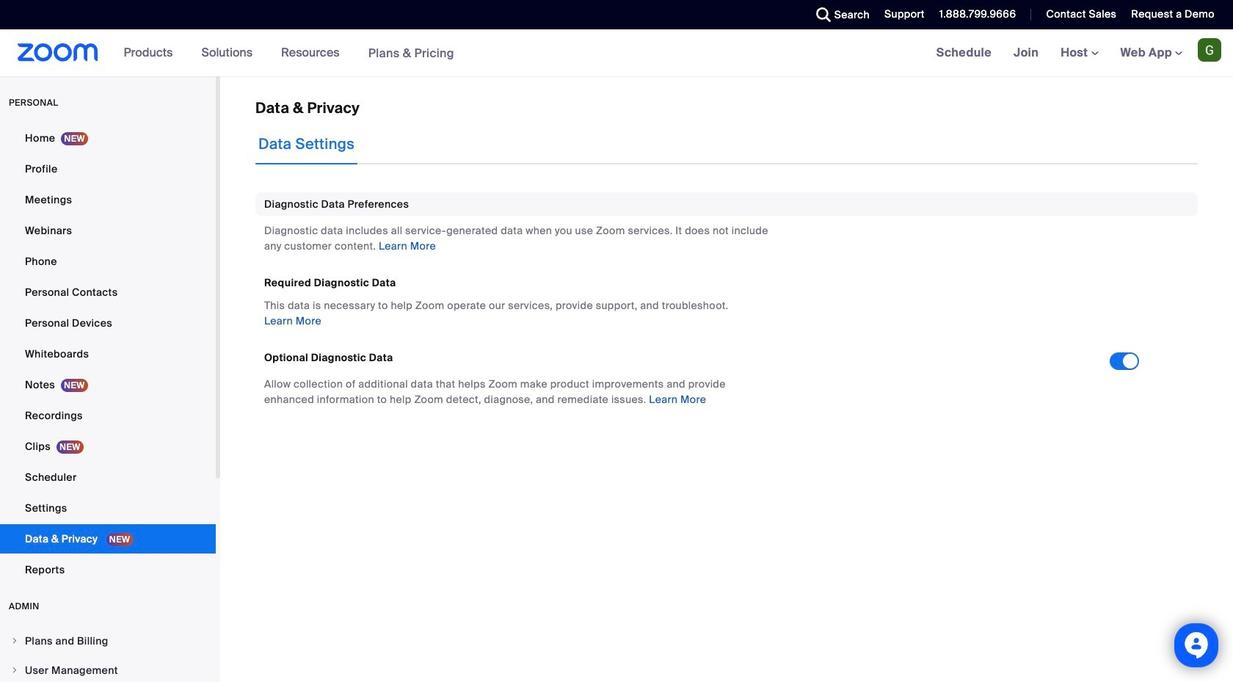 Task type: locate. For each thing, give the bounding box(es) containing it.
0 vertical spatial menu item
[[0, 627, 216, 655]]

zoom logo image
[[18, 43, 98, 62]]

tab
[[256, 123, 358, 165]]

personal menu menu
[[0, 123, 216, 586]]

banner
[[0, 29, 1234, 77]]

menu item
[[0, 627, 216, 655], [0, 657, 216, 682]]

meetings navigation
[[926, 29, 1234, 77]]

right image
[[10, 666, 19, 675]]

1 vertical spatial menu item
[[0, 657, 216, 682]]

1 menu item from the top
[[0, 627, 216, 655]]



Task type: describe. For each thing, give the bounding box(es) containing it.
admin menu menu
[[0, 627, 216, 682]]

2 menu item from the top
[[0, 657, 216, 682]]

product information navigation
[[113, 29, 466, 77]]

profile picture image
[[1199, 38, 1222, 62]]

right image
[[10, 637, 19, 646]]



Task type: vqa. For each thing, say whether or not it's contained in the screenshot.
meetings navigation
yes



